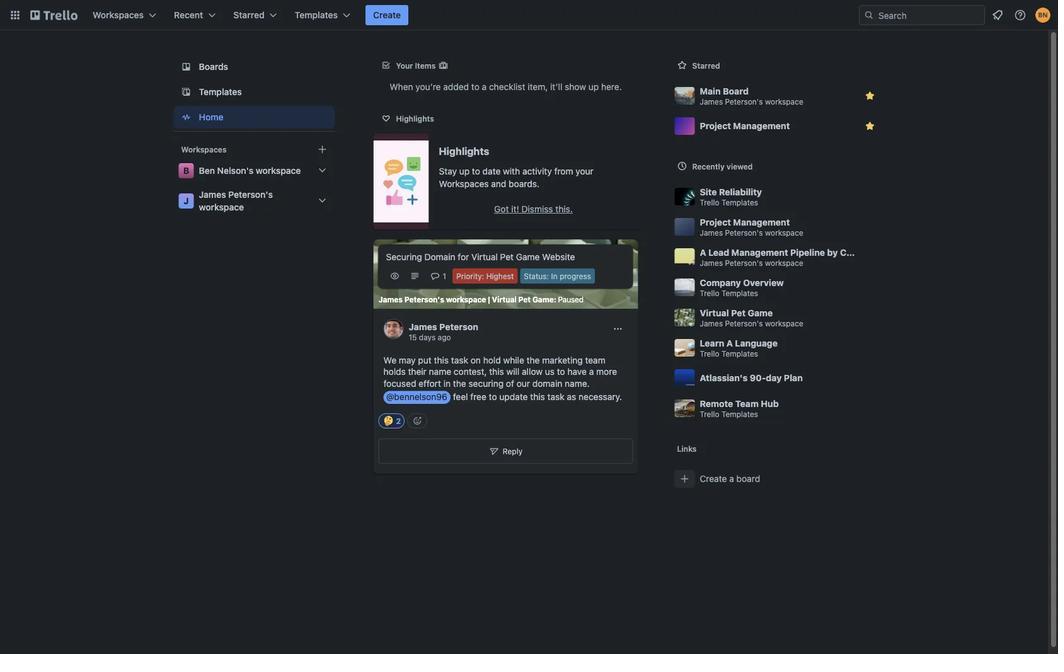 Task type: describe. For each thing, give the bounding box(es) containing it.
pipeline
[[791, 247, 825, 258]]

0 vertical spatial up
[[589, 82, 599, 92]]

we may put this task on hold while the marketing team holds their name contest, this will allow us to have a more focused effort in the securing of our domain name. @bennelson96 feel free to update this task as necessary.
[[384, 355, 622, 402]]

create button
[[366, 5, 409, 25]]

to right free
[[489, 392, 497, 402]]

main
[[700, 86, 721, 96]]

Search field
[[874, 6, 985, 25]]

peterson's down 1
[[405, 295, 444, 304]]

links
[[677, 444, 697, 453]]

name.
[[565, 378, 590, 389]]

templates inside company overview trello templates
[[722, 289, 758, 298]]

paused
[[558, 295, 584, 304]]

|
[[488, 295, 490, 304]]

here.
[[601, 82, 622, 92]]

website
[[542, 252, 575, 262]]

update
[[500, 392, 528, 402]]

james peterson's workspace
[[199, 189, 273, 212]]

by
[[827, 247, 838, 258]]

management inside 'a lead management pipeline by crmble james peterson's workspace'
[[732, 247, 788, 258]]

main board james peterson's workspace
[[700, 86, 804, 106]]

trello inside 'learn a language trello templates'
[[700, 350, 720, 358]]

priority:
[[456, 272, 484, 281]]

templates link
[[174, 81, 335, 103]]

create for create
[[373, 10, 401, 20]]

project management james peterson's workspace
[[700, 217, 804, 237]]

with
[[503, 166, 520, 177]]

management for project management
[[733, 121, 790, 131]]

1 horizontal spatial task
[[548, 392, 565, 402]]

more
[[596, 367, 617, 377]]

templates inside 'learn a language trello templates'
[[722, 350, 758, 358]]

boards
[[199, 61, 228, 72]]

items
[[415, 61, 436, 70]]

peterson's inside 'a lead management pipeline by crmble james peterson's workspace'
[[725, 259, 763, 268]]

james inside the virtual pet game james peterson's workspace
[[700, 319, 723, 328]]

ben nelson's workspace
[[199, 165, 301, 176]]

got it! dismiss this.
[[494, 204, 573, 214]]

workspace inside project management james peterson's workspace
[[765, 229, 804, 237]]

company
[[700, 277, 741, 288]]

checklist
[[489, 82, 525, 92]]

peterson's inside project management james peterson's workspace
[[725, 229, 763, 237]]

peterson's inside main board james peterson's workspace
[[725, 97, 763, 106]]

james inside project management james peterson's workspace
[[700, 229, 723, 237]]

b
[[183, 165, 189, 176]]

to right added
[[471, 82, 480, 92]]

recent
[[174, 10, 203, 20]]

ago
[[438, 333, 451, 342]]

contest,
[[454, 367, 487, 377]]

have
[[568, 367, 587, 377]]

holds
[[384, 367, 406, 377]]

status:
[[524, 272, 549, 281]]

peterson's inside the virtual pet game james peterson's workspace
[[725, 319, 763, 328]]

activity
[[523, 166, 552, 177]]

workspace inside james peterson's workspace
[[199, 202, 244, 212]]

templates inside dropdown button
[[295, 10, 338, 20]]

project for project management
[[700, 121, 731, 131]]

overview
[[743, 277, 784, 288]]

domain
[[533, 378, 563, 389]]

workspace inside the virtual pet game james peterson's workspace
[[765, 319, 804, 328]]

open information menu image
[[1014, 9, 1027, 21]]

team
[[736, 398, 759, 409]]

create a board
[[700, 474, 760, 484]]

hold
[[483, 355, 501, 365]]

game inside the virtual pet game james peterson's workspace
[[748, 308, 773, 318]]

securing domain for virtual pet game website
[[386, 252, 575, 262]]

domain
[[425, 252, 455, 262]]

recently
[[692, 162, 725, 171]]

0 horizontal spatial this
[[434, 355, 449, 365]]

when you're added to a checklist item, it'll show up here.
[[390, 82, 622, 92]]

project management
[[700, 121, 790, 131]]

click to unstar project management. it will be removed from your starred list. image
[[864, 120, 877, 132]]

create for create a board
[[700, 474, 727, 484]]

crmble
[[840, 247, 872, 258]]

atlassian's
[[700, 373, 748, 383]]

stay up to date with activity from your workspaces and boards.
[[439, 166, 594, 189]]

day
[[766, 373, 782, 383]]

trello inside company overview trello templates
[[700, 289, 720, 298]]

and
[[491, 179, 506, 189]]

your
[[396, 61, 413, 70]]

recent button
[[166, 5, 223, 25]]

reliability
[[719, 187, 762, 197]]

james inside james peterson's workspace
[[199, 189, 226, 200]]

nelson's
[[217, 165, 254, 176]]

search image
[[864, 10, 874, 20]]

templates inside remote team hub trello templates
[[722, 410, 758, 419]]

0 vertical spatial task
[[451, 355, 468, 365]]

recently viewed
[[692, 162, 753, 171]]

trello inside the site reliability trello templates
[[700, 198, 720, 207]]

1
[[443, 272, 446, 281]]

workspace inside main board james peterson's workspace
[[765, 97, 804, 106]]

a inside 'a lead management pipeline by crmble james peterson's workspace'
[[700, 247, 706, 258]]

2
[[396, 417, 401, 426]]

this.
[[556, 204, 573, 214]]

remote team hub trello templates
[[700, 398, 779, 419]]

item,
[[528, 82, 548, 92]]

reply button
[[379, 439, 633, 464]]

home
[[199, 112, 224, 122]]

0 horizontal spatial pet
[[500, 252, 514, 262]]

progress
[[560, 272, 591, 281]]

0 notifications image
[[990, 8, 1005, 23]]

1 vertical spatial highlights
[[439, 145, 489, 157]]

atlassian's 90-day plan link
[[670, 363, 885, 393]]

as
[[567, 392, 576, 402]]

it!
[[511, 204, 519, 214]]

free
[[470, 392, 487, 402]]

1 horizontal spatial workspaces
[[181, 145, 227, 154]]

added
[[443, 82, 469, 92]]

template board image
[[179, 84, 194, 100]]

workspaces button
[[85, 5, 164, 25]]

@bennelson96
[[386, 392, 447, 402]]

got
[[494, 204, 509, 214]]

james down securing
[[379, 295, 403, 304]]

1 horizontal spatial starred
[[692, 61, 720, 70]]

hub
[[761, 398, 779, 409]]

1 vertical spatial virtual
[[492, 295, 517, 304]]

james peterson 15 days ago
[[409, 321, 478, 342]]

create a board button
[[670, 464, 885, 494]]

a inside we may put this task on hold while the marketing team holds their name contest, this will allow us to have a more focused effort in the securing of our domain name. @bennelson96 feel free to update this task as necessary.
[[589, 367, 594, 377]]

of
[[506, 378, 514, 389]]

workspaces inside dropdown button
[[93, 10, 144, 20]]



Task type: vqa. For each thing, say whether or not it's contained in the screenshot.
middle Management
yes



Task type: locate. For each thing, give the bounding box(es) containing it.
necessary.
[[579, 392, 622, 402]]

1 vertical spatial up
[[459, 166, 470, 177]]

show
[[565, 82, 586, 92]]

management down reliability
[[733, 217, 790, 227]]

james down ben
[[199, 189, 226, 200]]

james up lead
[[700, 229, 723, 237]]

0 horizontal spatial workspaces
[[93, 10, 144, 20]]

up right stay
[[459, 166, 470, 177]]

starred up the main on the top of page
[[692, 61, 720, 70]]

pet inside the virtual pet game james peterson's workspace
[[731, 308, 746, 318]]

board
[[737, 474, 760, 484]]

2 trello from the top
[[700, 289, 720, 298]]

the up allow on the bottom of the page
[[527, 355, 540, 365]]

2 vertical spatial this
[[530, 392, 545, 402]]

project management link
[[670, 111, 885, 141]]

1 vertical spatial pet
[[519, 295, 531, 304]]

james inside 'a lead management pipeline by crmble james peterson's workspace'
[[700, 259, 723, 268]]

project inside project management james peterson's workspace
[[700, 217, 731, 227]]

peterson's up language
[[725, 319, 763, 328]]

2 vertical spatial a
[[729, 474, 734, 484]]

ben nelson (bennelson96) image
[[1036, 8, 1051, 23]]

learn
[[700, 338, 725, 348]]

0 vertical spatial pet
[[500, 252, 514, 262]]

a
[[700, 247, 706, 258], [727, 338, 733, 348]]

0 vertical spatial game
[[516, 252, 540, 262]]

project down the main on the top of page
[[700, 121, 731, 131]]

starred
[[233, 10, 265, 20], [692, 61, 720, 70]]

the right the in
[[453, 378, 466, 389]]

2 vertical spatial management
[[732, 247, 788, 258]]

0 horizontal spatial up
[[459, 166, 470, 177]]

you're
[[416, 82, 441, 92]]

virtual right |
[[492, 295, 517, 304]]

create a workspace image
[[315, 142, 330, 157]]

0 vertical spatial workspaces
[[93, 10, 144, 20]]

2 project from the top
[[700, 217, 731, 227]]

trello down site
[[700, 198, 720, 207]]

1 project from the top
[[700, 121, 731, 131]]

up inside stay up to date with activity from your workspaces and boards.
[[459, 166, 470, 177]]

your items
[[396, 61, 436, 70]]

to right us
[[557, 367, 565, 377]]

0 horizontal spatial highlights
[[396, 114, 434, 123]]

a left "board" at the right bottom of the page
[[729, 474, 734, 484]]

game down overview
[[748, 308, 773, 318]]

1 vertical spatial workspaces
[[181, 145, 227, 154]]

put
[[418, 355, 432, 365]]

plan
[[784, 373, 803, 383]]

workspaces
[[93, 10, 144, 20], [181, 145, 227, 154], [439, 179, 489, 189]]

templates right starred dropdown button
[[295, 10, 338, 20]]

peterson's down ben nelson's workspace at the left top of the page
[[228, 189, 273, 200]]

1 horizontal spatial the
[[527, 355, 540, 365]]

trello down remote
[[700, 410, 720, 419]]

0 vertical spatial highlights
[[396, 114, 434, 123]]

highlights up stay
[[439, 145, 489, 157]]

from
[[554, 166, 573, 177]]

trello down learn
[[700, 350, 720, 358]]

this up name on the left of the page
[[434, 355, 449, 365]]

date
[[483, 166, 501, 177]]

pet down company overview trello templates
[[731, 308, 746, 318]]

game up 'status:'
[[516, 252, 540, 262]]

pet
[[500, 252, 514, 262], [519, 295, 531, 304], [731, 308, 746, 318]]

2 vertical spatial pet
[[731, 308, 746, 318]]

0 vertical spatial virtual
[[472, 252, 498, 262]]

1 horizontal spatial this
[[489, 367, 504, 377]]

1 vertical spatial a
[[589, 367, 594, 377]]

it'll
[[550, 82, 563, 92]]

pet up highest
[[500, 252, 514, 262]]

0 horizontal spatial task
[[451, 355, 468, 365]]

primary element
[[0, 0, 1058, 30]]

click to unstar main board. it will be removed from your starred list. image
[[864, 90, 877, 102]]

for
[[458, 252, 469, 262]]

a right learn
[[727, 338, 733, 348]]

virtual up "priority: highest"
[[472, 252, 498, 262]]

0 horizontal spatial the
[[453, 378, 466, 389]]

securing
[[469, 378, 504, 389]]

0 vertical spatial starred
[[233, 10, 265, 20]]

pet down 'status:'
[[519, 295, 531, 304]]

their
[[408, 367, 427, 377]]

in
[[551, 272, 558, 281]]

workspace up 'a lead management pipeline by crmble james peterson's workspace'
[[765, 229, 804, 237]]

learn a language trello templates
[[700, 338, 778, 358]]

1 vertical spatial project
[[700, 217, 731, 227]]

james up days
[[409, 321, 437, 332]]

highlights
[[396, 114, 434, 123], [439, 145, 489, 157]]

trello down the company
[[700, 289, 720, 298]]

1 vertical spatial the
[[453, 378, 466, 389]]

a lead management pipeline by crmble james peterson's workspace
[[700, 247, 872, 268]]

starred button
[[226, 5, 285, 25]]

create inside primary 'element'
[[373, 10, 401, 20]]

highlights down you're
[[396, 114, 434, 123]]

name
[[429, 367, 451, 377]]

1 trello from the top
[[700, 198, 720, 207]]

ben
[[199, 165, 215, 176]]

a left the checklist
[[482, 82, 487, 92]]

0 vertical spatial a
[[700, 247, 706, 258]]

0 horizontal spatial starred
[[233, 10, 265, 20]]

workspace up language
[[765, 319, 804, 328]]

this
[[434, 355, 449, 365], [489, 367, 504, 377], [530, 392, 545, 402]]

up left here.
[[589, 82, 599, 92]]

peterson's
[[725, 97, 763, 106], [228, 189, 273, 200], [725, 229, 763, 237], [725, 259, 763, 268], [405, 295, 444, 304], [725, 319, 763, 328]]

1 vertical spatial task
[[548, 392, 565, 402]]

effort
[[419, 378, 441, 389]]

we
[[384, 355, 397, 365]]

0 horizontal spatial a
[[482, 82, 487, 92]]

peterson's up company overview trello templates
[[725, 259, 763, 268]]

the
[[527, 355, 540, 365], [453, 378, 466, 389]]

on
[[471, 355, 481, 365]]

workspace right the nelson's
[[256, 165, 301, 176]]

days
[[419, 333, 436, 342]]

viewed
[[727, 162, 753, 171]]

workspace inside 'a lead management pipeline by crmble james peterson's workspace'
[[765, 259, 804, 268]]

virtual inside the virtual pet game james peterson's workspace
[[700, 308, 729, 318]]

remote
[[700, 398, 733, 409]]

workspace up project management link
[[765, 97, 804, 106]]

0 vertical spatial this
[[434, 355, 449, 365]]

priority: highest
[[456, 272, 514, 281]]

0 vertical spatial a
[[482, 82, 487, 92]]

2 horizontal spatial pet
[[731, 308, 746, 318]]

management inside project management james peterson's workspace
[[733, 217, 790, 227]]

focused
[[384, 378, 416, 389]]

james up learn
[[700, 319, 723, 328]]

0 vertical spatial create
[[373, 10, 401, 20]]

4 trello from the top
[[700, 410, 720, 419]]

home image
[[179, 110, 194, 125]]

board image
[[179, 59, 194, 74]]

0 horizontal spatial create
[[373, 10, 401, 20]]

0 vertical spatial management
[[733, 121, 790, 131]]

1 horizontal spatial highlights
[[439, 145, 489, 157]]

virtual pet game james peterson's workspace
[[700, 308, 804, 328]]

task
[[451, 355, 468, 365], [548, 392, 565, 402]]

management down project management james peterson's workspace
[[732, 247, 788, 258]]

site
[[700, 187, 717, 197]]

language
[[735, 338, 778, 348]]

up
[[589, 82, 599, 92], [459, 166, 470, 177]]

1 vertical spatial management
[[733, 217, 790, 227]]

a down team
[[589, 367, 594, 377]]

back to home image
[[30, 5, 78, 25]]

create
[[373, 10, 401, 20], [700, 474, 727, 484]]

management
[[733, 121, 790, 131], [733, 217, 790, 227], [732, 247, 788, 258]]

to left date
[[472, 166, 480, 177]]

1 horizontal spatial a
[[589, 367, 594, 377]]

securing
[[386, 252, 422, 262]]

peterson's inside james peterson's workspace
[[228, 189, 273, 200]]

templates down 'boards' on the top of the page
[[199, 87, 242, 97]]

templates down language
[[722, 350, 758, 358]]

2 horizontal spatial this
[[530, 392, 545, 402]]

reply
[[503, 447, 523, 456]]

lead
[[709, 247, 729, 258]]

boards link
[[174, 55, 335, 78]]

a left lead
[[700, 247, 706, 258]]

your
[[576, 166, 594, 177]]

home link
[[174, 106, 335, 129]]

this down hold
[[489, 367, 504, 377]]

1 vertical spatial create
[[700, 474, 727, 484]]

1 vertical spatial starred
[[692, 61, 720, 70]]

atlassian's 90-day plan
[[700, 373, 803, 383]]

create left "board" at the right bottom of the page
[[700, 474, 727, 484]]

create up the your
[[373, 10, 401, 20]]

3 trello from the top
[[700, 350, 720, 358]]

james inside main board james peterson's workspace
[[700, 97, 723, 106]]

while
[[503, 355, 524, 365]]

management for project management james peterson's workspace
[[733, 217, 790, 227]]

templates inside the site reliability trello templates
[[722, 198, 758, 207]]

starred inside dropdown button
[[233, 10, 265, 20]]

site reliability trello templates
[[700, 187, 762, 207]]

workspace right j on the left top
[[199, 202, 244, 212]]

2 horizontal spatial workspaces
[[439, 179, 489, 189]]

1 horizontal spatial create
[[700, 474, 727, 484]]

management down main board james peterson's workspace
[[733, 121, 790, 131]]

workspace left |
[[446, 295, 486, 304]]

2 vertical spatial virtual
[[700, 308, 729, 318]]

our
[[517, 378, 530, 389]]

workspace down pipeline
[[765, 259, 804, 268]]

starred up boards link
[[233, 10, 265, 20]]

workspaces inside stay up to date with activity from your workspaces and boards.
[[439, 179, 489, 189]]

james down lead
[[700, 259, 723, 268]]

1 horizontal spatial pet
[[519, 295, 531, 304]]

1 vertical spatial game
[[533, 295, 554, 304]]

:
[[554, 295, 556, 304]]

virtual up learn
[[700, 308, 729, 318]]

task left "as"
[[548, 392, 565, 402]]

2 vertical spatial game
[[748, 308, 773, 318]]

1 vertical spatial a
[[727, 338, 733, 348]]

1 horizontal spatial up
[[589, 82, 599, 92]]

0 vertical spatial the
[[527, 355, 540, 365]]

allow
[[522, 367, 543, 377]]

0 vertical spatial project
[[700, 121, 731, 131]]

1 horizontal spatial a
[[727, 338, 733, 348]]

board
[[723, 86, 749, 96]]

peterson's up lead
[[725, 229, 763, 237]]

game down 'status:'
[[533, 295, 554, 304]]

task up contest, on the bottom left of the page
[[451, 355, 468, 365]]

in
[[444, 378, 451, 389]]

2 vertical spatial workspaces
[[439, 179, 489, 189]]

peterson's down board
[[725, 97, 763, 106]]

project for project management james peterson's workspace
[[700, 217, 731, 227]]

company overview trello templates
[[700, 277, 784, 298]]

add reaction image
[[407, 414, 428, 429]]

peterson
[[439, 321, 478, 332]]

a
[[482, 82, 487, 92], [589, 367, 594, 377], [729, 474, 734, 484]]

trello inside remote team hub trello templates
[[700, 410, 720, 419]]

1 vertical spatial this
[[489, 367, 504, 377]]

a inside button
[[729, 474, 734, 484]]

virtual
[[472, 252, 498, 262], [492, 295, 517, 304], [700, 308, 729, 318]]

when
[[390, 82, 413, 92]]

james inside james peterson 15 days ago
[[409, 321, 437, 332]]

a inside 'learn a language trello templates'
[[727, 338, 733, 348]]

may
[[399, 355, 416, 365]]

2 horizontal spatial a
[[729, 474, 734, 484]]

to inside stay up to date with activity from your workspaces and boards.
[[472, 166, 480, 177]]

status: in progress
[[524, 272, 591, 281]]

project down the site reliability trello templates
[[700, 217, 731, 227]]

james down the main on the top of page
[[700, 97, 723, 106]]

0 horizontal spatial a
[[700, 247, 706, 258]]

dismiss
[[522, 204, 553, 214]]

templates down the company
[[722, 289, 758, 298]]

templates down team
[[722, 410, 758, 419]]

james peterson's workspace | virtual pet game : paused
[[379, 295, 584, 304]]

templates down reliability
[[722, 198, 758, 207]]

team
[[585, 355, 606, 365]]

feel
[[453, 392, 468, 402]]

to
[[471, 82, 480, 92], [472, 166, 480, 177], [557, 367, 565, 377], [489, 392, 497, 402]]

this down domain
[[530, 392, 545, 402]]



